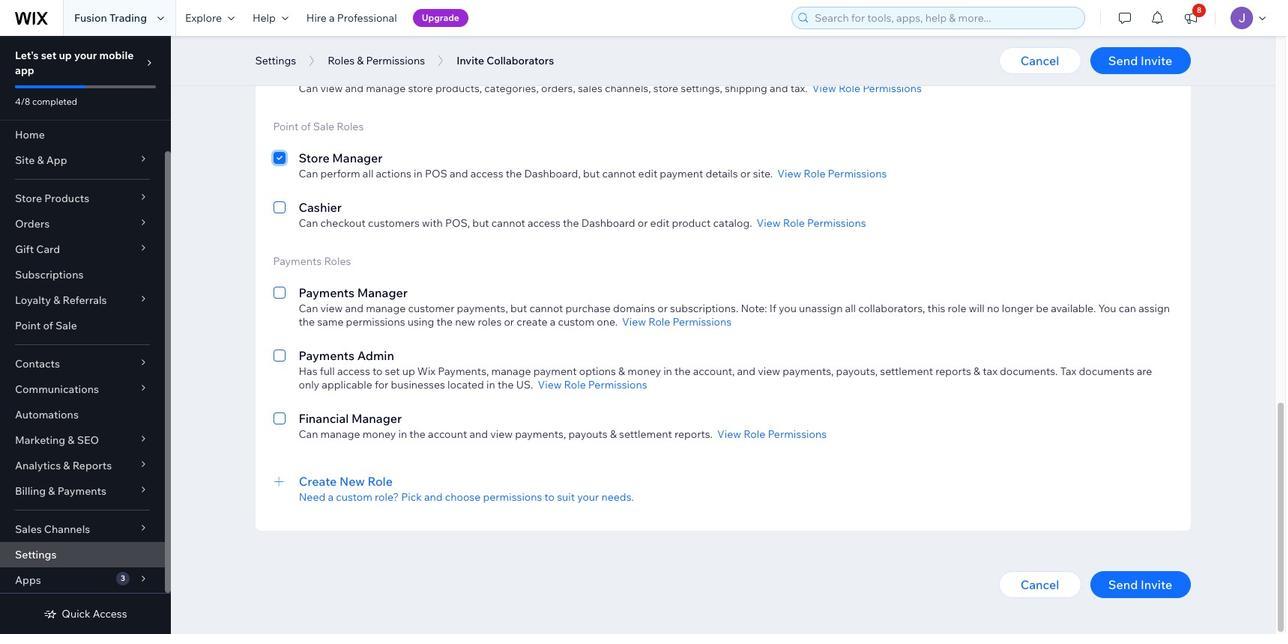 Task type: locate. For each thing, give the bounding box(es) containing it.
set right let's
[[41, 49, 56, 62]]

can up point of sale roles
[[299, 82, 318, 95]]

role right catalog.
[[783, 217, 805, 230]]

view role permissions up 'account,' at the bottom right of the page
[[622, 316, 732, 329]]

& right payouts
[[610, 428, 617, 442]]

store left settings,
[[654, 82, 679, 95]]

0 vertical spatial up
[[59, 49, 72, 62]]

1 horizontal spatial up
[[402, 365, 415, 379]]

can for store manager can view and manage store products, categories, orders, sales channels, store settings, shipping and tax. view role permissions
[[299, 82, 318, 95]]

& inside dropdown button
[[63, 460, 70, 473]]

but right pos,
[[473, 217, 489, 230]]

0 horizontal spatial sale
[[55, 319, 77, 333]]

2 horizontal spatial access
[[528, 217, 561, 230]]

0 vertical spatial permissions
[[346, 316, 405, 329]]

up right let's
[[59, 49, 72, 62]]

view right catalog.
[[757, 217, 781, 230]]

to inside has full access to set up wix payments, manage payment options & money in the account, and view payments, payouts, settlement reports & tax documents. tax documents are only applicable for businesses located in the us.
[[373, 365, 383, 379]]

financial
[[299, 412, 349, 427]]

set inside the let's set up your mobile app
[[41, 49, 56, 62]]

0 horizontal spatial up
[[59, 49, 72, 62]]

Search for tools, apps, help & more... field
[[810, 7, 1080, 28]]

payment left details
[[660, 167, 703, 181]]

0 horizontal spatial but
[[473, 217, 489, 230]]

point inside point of sale link
[[15, 319, 41, 333]]

cannot left purchase
[[530, 302, 563, 316]]

1 horizontal spatial set
[[385, 365, 400, 379]]

1 horizontal spatial permissions
[[483, 491, 542, 505]]

1 vertical spatial up
[[402, 365, 415, 379]]

products,
[[436, 82, 482, 95]]

None checkbox
[[273, 149, 285, 181], [273, 199, 285, 230], [273, 284, 285, 329], [273, 410, 285, 442], [273, 149, 285, 181], [273, 199, 285, 230], [273, 284, 285, 329], [273, 410, 285, 442]]

money down for
[[363, 428, 396, 442]]

4/8 completed
[[15, 96, 77, 107]]

role inside store manager can perform all actions in pos and access the dashboard, but cannot edit payment details or site. view role permissions
[[804, 167, 826, 181]]

purchase
[[566, 302, 611, 316]]

view
[[812, 82, 836, 95], [778, 167, 802, 181], [757, 217, 781, 230], [622, 316, 646, 329], [538, 379, 562, 392], [717, 428, 741, 442]]

1 horizontal spatial to
[[545, 491, 555, 505]]

0 vertical spatial your
[[74, 49, 97, 62]]

manage inside store manager can view and manage store products, categories, orders, sales channels, store settings, shipping and tax. view role permissions
[[366, 82, 406, 95]]

0 horizontal spatial set
[[41, 49, 56, 62]]

view
[[321, 82, 343, 95], [321, 302, 343, 316], [758, 365, 781, 379], [490, 428, 513, 442]]

view inside financial manager can manage money in the account and view payments, payouts & settlement reports. view role permissions
[[490, 428, 513, 442]]

0 vertical spatial edit
[[638, 167, 658, 181]]

this
[[928, 302, 946, 316]]

view right account
[[490, 428, 513, 442]]

0 horizontal spatial point
[[15, 319, 41, 333]]

1 horizontal spatial settings
[[255, 54, 296, 67]]

0 vertical spatial cancel
[[1021, 53, 1059, 68]]

store inside store manager can perform all actions in pos and access the dashboard, but cannot edit payment details or site. view role permissions
[[299, 151, 330, 166]]

all right unassign
[[845, 302, 856, 316]]

view role permissions button for store manager can perform all actions in pos and access the dashboard, but cannot edit payment details or site. view role permissions
[[778, 167, 887, 181]]

2 vertical spatial access
[[337, 365, 370, 379]]

payment inside has full access to set up wix payments, manage payment options & money in the account, and view payments, payouts, settlement reports & tax documents. tax documents are only applicable for businesses located in the us.
[[534, 365, 577, 379]]

5 can from the top
[[299, 428, 318, 442]]

0 horizontal spatial all
[[363, 167, 374, 181]]

1 vertical spatial but
[[473, 217, 489, 230]]

0 horizontal spatial permissions
[[346, 316, 405, 329]]

can down financial
[[299, 428, 318, 442]]

view role permissions button right 'tax.'
[[812, 82, 922, 95]]

of inside point of sale link
[[43, 319, 53, 333]]

choose
[[445, 491, 481, 505]]

store products button
[[0, 186, 165, 211]]

settlement
[[880, 365, 933, 379], [619, 428, 672, 442]]

payment right the "us."
[[534, 365, 577, 379]]

and left 'tax.'
[[770, 82, 788, 95]]

0 horizontal spatial your
[[74, 49, 97, 62]]

role right 'tax.'
[[839, 82, 861, 95]]

cancel
[[1021, 53, 1059, 68], [1021, 578, 1059, 593]]

1 vertical spatial settlement
[[619, 428, 672, 442]]

1 horizontal spatial store
[[654, 82, 679, 95]]

and right pos
[[450, 167, 468, 181]]

0 horizontal spatial payment
[[534, 365, 577, 379]]

None checkbox
[[273, 64, 285, 95], [273, 347, 285, 392], [273, 64, 285, 95], [273, 347, 285, 392]]

0 vertical spatial point
[[273, 120, 299, 133]]

to left suit
[[545, 491, 555, 505]]

settlement inside has full access to set up wix payments, manage payment options & money in the account, and view payments, payouts, settlement reports & tax documents. tax documents are only applicable for businesses located in the us.
[[880, 365, 933, 379]]

1 vertical spatial store
[[299, 151, 330, 166]]

4 can from the top
[[299, 302, 318, 316]]

0 vertical spatial settings
[[255, 54, 296, 67]]

2 vertical spatial but
[[510, 302, 527, 316]]

0 vertical spatial custom
[[558, 316, 595, 329]]

account,
[[693, 365, 735, 379]]

cancel button for first "send invite" button from the top
[[999, 47, 1081, 74]]

settings button
[[248, 49, 304, 72]]

0 vertical spatial cancel button
[[999, 47, 1081, 74]]

payments, inside financial manager can manage money in the account and view payments, payouts & settlement reports. view role permissions
[[515, 428, 566, 442]]

0 vertical spatial store
[[299, 65, 330, 80]]

cannot right pos,
[[492, 217, 525, 230]]

but right roles
[[510, 302, 527, 316]]

manager for financial manager can manage money in the account and view payments, payouts & settlement reports. view role permissions
[[352, 412, 402, 427]]

2 horizontal spatial cannot
[[602, 167, 636, 181]]

custom left one.
[[558, 316, 595, 329]]

1 horizontal spatial of
[[301, 120, 311, 133]]

0 vertical spatial cannot
[[602, 167, 636, 181]]

create new role button
[[299, 473, 1173, 491]]

0 vertical spatial but
[[583, 167, 600, 181]]

custom down "new"
[[336, 491, 373, 505]]

0 horizontal spatial cannot
[[492, 217, 525, 230]]

2 vertical spatial cannot
[[530, 302, 563, 316]]

0 vertical spatial of
[[301, 120, 311, 133]]

0 horizontal spatial settlement
[[619, 428, 672, 442]]

2 vertical spatial payments,
[[515, 428, 566, 442]]

permissions inside the roles & permissions button
[[366, 54, 425, 67]]

0 vertical spatial send
[[1109, 53, 1138, 68]]

sale for point of sale
[[55, 319, 77, 333]]

you
[[779, 302, 797, 316]]

1 vertical spatial send
[[1109, 578, 1138, 593]]

site & app
[[15, 154, 67, 167]]

payments, left "payouts,"
[[783, 365, 834, 379]]

can
[[299, 82, 318, 95], [299, 167, 318, 181], [299, 217, 318, 230], [299, 302, 318, 316], [299, 428, 318, 442]]

1 vertical spatial view role permissions
[[538, 379, 647, 392]]

or inside cashier can checkout customers with pos, but cannot access the dashboard or edit product catalog. view role permissions
[[638, 217, 648, 230]]

apps
[[15, 574, 41, 588]]

can inside financial manager can manage money in the account and view payments, payouts & settlement reports. view role permissions
[[299, 428, 318, 442]]

send invite
[[1109, 53, 1173, 68], [1109, 578, 1173, 593]]

settings for the settings button at the top left
[[255, 54, 296, 67]]

& for seo
[[68, 434, 75, 448]]

a right create
[[550, 316, 556, 329]]

1 can from the top
[[299, 82, 318, 95]]

cannot for can
[[530, 302, 563, 316]]

communications
[[15, 383, 99, 397]]

store left products,
[[408, 82, 433, 95]]

and down payments manager
[[345, 302, 364, 316]]

sales
[[578, 82, 603, 95]]

1 vertical spatial money
[[363, 428, 396, 442]]

documents.
[[1000, 365, 1058, 379]]

0 vertical spatial send invite
[[1109, 53, 1173, 68]]

1 vertical spatial edit
[[650, 217, 670, 230]]

only
[[299, 379, 319, 392]]

permissions inside the create new role need a custom role? pick and choose permissions to suit your needs.
[[483, 491, 542, 505]]

2 vertical spatial a
[[328, 491, 334, 505]]

settlement inside financial manager can manage money in the account and view payments, payouts & settlement reports. view role permissions
[[619, 428, 672, 442]]

0 horizontal spatial payments,
[[457, 302, 508, 316]]

can inside can view and manage customer payments, but cannot purchase domains or subscriptions. note: if you unassign all collaborators, this role will no longer be available. you can assign the same permissions using the new roles or create a custom one.
[[299, 302, 318, 316]]

categories,
[[485, 82, 539, 95]]

0 vertical spatial all
[[363, 167, 374, 181]]

manager for store manager can view and manage store products, categories, orders, sales channels, store settings, shipping and tax. view role permissions
[[332, 65, 383, 80]]

set
[[41, 49, 56, 62], [385, 365, 400, 379]]

1 vertical spatial your
[[577, 491, 599, 505]]

channels,
[[605, 82, 651, 95]]

1 vertical spatial point
[[15, 319, 41, 333]]

sale inside point of sale link
[[55, 319, 77, 333]]

access right pos
[[471, 167, 504, 181]]

the left new
[[437, 316, 453, 329]]

applicable
[[322, 379, 372, 392]]

the left dashboard
[[563, 217, 579, 230]]

payouts,
[[836, 365, 878, 379]]

store for store manager can perform all actions in pos and access the dashboard, but cannot edit payment details or site. view role permissions
[[299, 151, 330, 166]]

tax
[[983, 365, 998, 379]]

invite for first "send invite" button from the top
[[1141, 53, 1173, 68]]

1 vertical spatial a
[[550, 316, 556, 329]]

& inside popup button
[[68, 434, 75, 448]]

edit left the product
[[650, 217, 670, 230]]

are
[[1137, 365, 1153, 379]]

up left the wix
[[402, 365, 415, 379]]

view role permissions button down site.
[[757, 217, 866, 230]]

roles down 'stores roles'
[[328, 54, 355, 67]]

1 horizontal spatial payment
[[660, 167, 703, 181]]

manager inside financial manager can manage money in the account and view payments, payouts & settlement reports. view role permissions
[[352, 412, 402, 427]]

1 vertical spatial sale
[[55, 319, 77, 333]]

set inside has full access to set up wix payments, manage payment options & money in the account, and view payments, payouts, settlement reports & tax documents. tax documents are only applicable for businesses located in the us.
[[385, 365, 400, 379]]

0 vertical spatial sale
[[313, 120, 334, 133]]

businesses
[[391, 379, 445, 392]]

and inside can view and manage customer payments, but cannot purchase domains or subscriptions. note: if you unassign all collaborators, this role will no longer be available. you can assign the same permissions using the new roles or create a custom one.
[[345, 302, 364, 316]]

sale up perform
[[313, 120, 334, 133]]

send
[[1109, 53, 1138, 68], [1109, 578, 1138, 593]]

manager for store manager can perform all actions in pos and access the dashboard, but cannot edit payment details or site. view role permissions
[[332, 151, 383, 166]]

can down cashier at the left top of the page
[[299, 217, 318, 230]]

a right need
[[328, 491, 334, 505]]

store inside store manager can view and manage store products, categories, orders, sales channels, store settings, shipping and tax. view role permissions
[[299, 65, 330, 80]]

permissions inside can view and manage customer payments, but cannot purchase domains or subscriptions. note: if you unassign all collaborators, this role will no longer be available. you can assign the same permissions using the new roles or create a custom one.
[[346, 316, 405, 329]]

collaborators
[[487, 54, 554, 67]]

can inside store manager can view and manage store products, categories, orders, sales channels, store settings, shipping and tax. view role permissions
[[299, 82, 318, 95]]

& right billing
[[48, 485, 55, 499]]

manage right located
[[491, 365, 531, 379]]

settings,
[[681, 82, 723, 95]]

1 horizontal spatial access
[[471, 167, 504, 181]]

0 vertical spatial settlement
[[880, 365, 933, 379]]

1 vertical spatial send invite
[[1109, 578, 1173, 593]]

money right options
[[628, 365, 661, 379]]

store up perform
[[299, 151, 330, 166]]

and right account
[[470, 428, 488, 442]]

manager up the using
[[357, 286, 408, 301]]

1 horizontal spatial settlement
[[880, 365, 933, 379]]

store inside dropdown button
[[15, 192, 42, 205]]

2 vertical spatial store
[[15, 192, 42, 205]]

need a custom role? pick and choose permissions to suit your needs. button
[[299, 491, 1173, 505]]

invite
[[1141, 53, 1173, 68], [457, 54, 484, 67], [1141, 578, 1173, 593]]

payments down analytics & reports dropdown button
[[57, 485, 106, 499]]

1 vertical spatial cancel button
[[999, 572, 1081, 599]]

1 vertical spatial set
[[385, 365, 400, 379]]

view right 'tax.'
[[812, 82, 836, 95]]

a inside the create new role need a custom role? pick and choose permissions to suit your needs.
[[328, 491, 334, 505]]

gift card
[[15, 243, 60, 256]]

but inside cashier can checkout customers with pos, but cannot access the dashboard or edit product catalog. view role permissions
[[473, 217, 489, 230]]

site
[[15, 154, 35, 167]]

roles & permissions
[[328, 54, 425, 67]]

customer
[[408, 302, 455, 316]]

1 horizontal spatial custom
[[558, 316, 595, 329]]

view inside can view and manage customer payments, but cannot purchase domains or subscriptions. note: if you unassign all collaborators, this role will no longer be available. you can assign the same permissions using the new roles or create a custom one.
[[321, 302, 343, 316]]

0 vertical spatial to
[[373, 365, 383, 379]]

1 cancel button from the top
[[999, 47, 1081, 74]]

manager inside store manager can perform all actions in pos and access the dashboard, but cannot edit payment details or site. view role permissions
[[332, 151, 383, 166]]

set down admin on the left
[[385, 365, 400, 379]]

1 cancel from the top
[[1021, 53, 1059, 68]]

access down the payments admin
[[337, 365, 370, 379]]

role up create new role 'button'
[[744, 428, 766, 442]]

marketing
[[15, 434, 65, 448]]

in left account
[[398, 428, 407, 442]]

settings inside sidebar element
[[15, 549, 57, 562]]

and inside store manager can perform all actions in pos and access the dashboard, but cannot edit payment details or site. view role permissions
[[450, 167, 468, 181]]

payments,
[[438, 365, 489, 379]]

0 vertical spatial access
[[471, 167, 504, 181]]

1 vertical spatial of
[[43, 319, 53, 333]]

1 horizontal spatial sale
[[313, 120, 334, 133]]

money inside has full access to set up wix payments, manage payment options & money in the account, and view payments, payouts, settlement reports & tax documents. tax documents are only applicable for businesses located in the us.
[[628, 365, 661, 379]]

permissions up admin on the left
[[346, 316, 405, 329]]

edit left details
[[638, 167, 658, 181]]

point for point of sale roles
[[273, 120, 299, 133]]

2 can from the top
[[299, 167, 318, 181]]

marketing & seo button
[[0, 428, 165, 454]]

view up point of sale roles
[[321, 82, 343, 95]]

& inside button
[[357, 54, 364, 67]]

0 horizontal spatial of
[[43, 319, 53, 333]]

gift
[[15, 243, 34, 256]]

settings inside button
[[255, 54, 296, 67]]

collaborators,
[[859, 302, 925, 316]]

edit inside store manager can perform all actions in pos and access the dashboard, but cannot edit payment details or site. view role permissions
[[638, 167, 658, 181]]

marketing & seo
[[15, 434, 99, 448]]

0 horizontal spatial custom
[[336, 491, 373, 505]]

view right the "us."
[[538, 379, 562, 392]]

1 vertical spatial settings
[[15, 549, 57, 562]]

permissions inside store manager can perform all actions in pos and access the dashboard, but cannot edit payment details or site. view role permissions
[[828, 167, 887, 181]]

but
[[583, 167, 600, 181], [473, 217, 489, 230], [510, 302, 527, 316]]

your inside the let's set up your mobile app
[[74, 49, 97, 62]]

manager down for
[[352, 412, 402, 427]]

of for point of sale roles
[[301, 120, 311, 133]]

0 horizontal spatial money
[[363, 428, 396, 442]]

orders button
[[0, 211, 165, 237]]

view role permissions button for financial manager can manage money in the account and view payments, payouts & settlement reports. view role permissions
[[717, 428, 827, 442]]

0 vertical spatial view role permissions
[[622, 316, 732, 329]]

full
[[320, 365, 335, 379]]

or left site.
[[741, 167, 751, 181]]

access inside cashier can checkout customers with pos, but cannot access the dashboard or edit product catalog. view role permissions
[[528, 217, 561, 230]]

account
[[428, 428, 467, 442]]

view role permissions
[[622, 316, 732, 329], [538, 379, 647, 392]]

and right pick
[[424, 491, 443, 505]]

view right reports.
[[717, 428, 741, 442]]

view role permissions up payouts
[[538, 379, 647, 392]]

customers
[[368, 217, 420, 230]]

but inside can view and manage customer payments, but cannot purchase domains or subscriptions. note: if you unassign all collaborators, this role will no longer be available. you can assign the same permissions using the new roles or create a custom one.
[[510, 302, 527, 316]]

and inside has full access to set up wix payments, manage payment options & money in the account, and view payments, payouts, settlement reports & tax documents. tax documents are only applicable for businesses located in the us.
[[737, 365, 756, 379]]

point down the settings button at the top left
[[273, 120, 299, 133]]

access
[[93, 608, 127, 621]]

manager up perform
[[332, 151, 383, 166]]

store up the orders
[[15, 192, 42, 205]]

in left pos
[[414, 167, 423, 181]]

manager down hire a professional
[[332, 65, 383, 80]]

& for referrals
[[53, 294, 60, 307]]

cannot inside can view and manage customer payments, but cannot purchase domains or subscriptions. note: if you unassign all collaborators, this role will no longer be available. you can assign the same permissions using the new roles or create a custom one.
[[530, 302, 563, 316]]

in
[[414, 167, 423, 181], [664, 365, 672, 379], [487, 379, 495, 392], [398, 428, 407, 442]]

note:
[[741, 302, 767, 316]]

1 horizontal spatial all
[[845, 302, 856, 316]]

hire a professional link
[[298, 0, 406, 36]]

create
[[517, 316, 548, 329]]

orders
[[15, 217, 50, 231]]

1 vertical spatial payment
[[534, 365, 577, 379]]

view right site.
[[778, 167, 802, 181]]

settlement left reports
[[880, 365, 933, 379]]

will
[[969, 302, 985, 316]]

of down loyalty & referrals
[[43, 319, 53, 333]]

permissions
[[366, 54, 425, 67], [863, 82, 922, 95], [828, 167, 887, 181], [807, 217, 866, 230], [673, 316, 732, 329], [588, 379, 647, 392], [768, 428, 827, 442]]

0 horizontal spatial access
[[337, 365, 370, 379]]

settings down 'sales'
[[15, 549, 57, 562]]

1 horizontal spatial but
[[510, 302, 527, 316]]

up inside the let's set up your mobile app
[[59, 49, 72, 62]]

roles & permissions button
[[320, 49, 433, 72]]

orders,
[[541, 82, 576, 95]]

payments inside popup button
[[57, 485, 106, 499]]

payments down cashier at the left top of the page
[[273, 255, 322, 268]]

permissions
[[346, 316, 405, 329], [483, 491, 542, 505]]

1 vertical spatial cannot
[[492, 217, 525, 230]]

& for payments
[[48, 485, 55, 499]]

2 cancel from the top
[[1021, 578, 1059, 593]]

mobile
[[99, 49, 134, 62]]

payments, inside can view and manage customer payments, but cannot purchase domains or subscriptions. note: if you unassign all collaborators, this role will no longer be available. you can assign the same permissions using the new roles or create a custom one.
[[457, 302, 508, 316]]

role right one.
[[649, 316, 670, 329]]

& left reports
[[63, 460, 70, 473]]

the inside financial manager can manage money in the account and view payments, payouts & settlement reports. view role permissions
[[410, 428, 426, 442]]

checkout
[[321, 217, 366, 230]]

the left account
[[410, 428, 426, 442]]

can left perform
[[299, 167, 318, 181]]

sales
[[15, 523, 42, 537]]

manager
[[332, 65, 383, 80], [332, 151, 383, 166], [357, 286, 408, 301], [352, 412, 402, 427]]

of
[[301, 120, 311, 133], [43, 319, 53, 333]]

2 store from the left
[[654, 82, 679, 95]]

1 vertical spatial access
[[528, 217, 561, 230]]

1 vertical spatial payments,
[[783, 365, 834, 379]]

0 vertical spatial payment
[[660, 167, 703, 181]]

can inside store manager can perform all actions in pos and access the dashboard, but cannot edit payment details or site. view role permissions
[[299, 167, 318, 181]]

point of sale
[[15, 319, 77, 333]]

all inside can view and manage customer payments, but cannot purchase domains or subscriptions. note: if you unassign all collaborators, this role will no longer be available. you can assign the same permissions using the new roles or create a custom one.
[[845, 302, 856, 316]]

1 vertical spatial to
[[545, 491, 555, 505]]

manager inside store manager can view and manage store products, categories, orders, sales channels, store settings, shipping and tax. view role permissions
[[332, 65, 383, 80]]

0 vertical spatial send invite button
[[1090, 47, 1191, 74]]

cannot inside cashier can checkout customers with pos, but cannot access the dashboard or edit product catalog. view role permissions
[[492, 217, 525, 230]]

suit
[[557, 491, 575, 505]]

0 vertical spatial money
[[628, 365, 661, 379]]

1 horizontal spatial your
[[577, 491, 599, 505]]

0 horizontal spatial store
[[408, 82, 433, 95]]

2 send invite button from the top
[[1090, 572, 1191, 599]]

1 horizontal spatial money
[[628, 365, 661, 379]]

payments, left payouts
[[515, 428, 566, 442]]

0 horizontal spatial to
[[373, 365, 383, 379]]

view right one.
[[622, 316, 646, 329]]

1 horizontal spatial payments,
[[515, 428, 566, 442]]

view role permissions button right site.
[[778, 167, 887, 181]]

payments for payments roles
[[273, 255, 322, 268]]

a
[[329, 11, 335, 25], [550, 316, 556, 329], [328, 491, 334, 505]]

1 horizontal spatial cannot
[[530, 302, 563, 316]]

all left actions
[[363, 167, 374, 181]]

the
[[506, 167, 522, 181], [563, 217, 579, 230], [299, 316, 315, 329], [437, 316, 453, 329], [675, 365, 691, 379], [498, 379, 514, 392], [410, 428, 426, 442]]

roles
[[307, 34, 334, 48], [328, 54, 355, 67], [337, 120, 364, 133], [324, 255, 351, 268]]

role
[[948, 302, 967, 316]]

view inside store manager can view and manage store products, categories, orders, sales channels, store settings, shipping and tax. view role permissions
[[321, 82, 343, 95]]

1 vertical spatial permissions
[[483, 491, 542, 505]]

site & app button
[[0, 148, 165, 173]]

access inside store manager can perform all actions in pos and access the dashboard, but cannot edit payment details or site. view role permissions
[[471, 167, 504, 181]]

1 vertical spatial custom
[[336, 491, 373, 505]]

view role permissions button
[[812, 82, 922, 95], [778, 167, 887, 181], [757, 217, 866, 230], [622, 316, 732, 329], [538, 379, 647, 392], [717, 428, 827, 442]]

or right dashboard
[[638, 217, 648, 230]]

manage down financial
[[321, 428, 360, 442]]

sidebar element
[[0, 36, 171, 635]]

gift card button
[[0, 237, 165, 262]]

point for point of sale
[[15, 319, 41, 333]]

2 horizontal spatial but
[[583, 167, 600, 181]]

role inside financial manager can manage money in the account and view payments, payouts & settlement reports. view role permissions
[[744, 428, 766, 442]]

your left mobile
[[74, 49, 97, 62]]

& down professional
[[357, 54, 364, 67]]

sale down loyalty & referrals
[[55, 319, 77, 333]]

view inside financial manager can manage money in the account and view payments, payouts & settlement reports. view role permissions
[[717, 428, 741, 442]]

role right site.
[[804, 167, 826, 181]]

3 can from the top
[[299, 217, 318, 230]]

roles down hire
[[307, 34, 334, 48]]

0 vertical spatial set
[[41, 49, 56, 62]]

settings down stores
[[255, 54, 296, 67]]

of for point of sale
[[43, 319, 53, 333]]

2 cancel button from the top
[[999, 572, 1081, 599]]

1 vertical spatial send invite button
[[1090, 572, 1191, 599]]

subscriptions.
[[670, 302, 739, 316]]

and right 'account,' at the bottom right of the page
[[737, 365, 756, 379]]

1 vertical spatial cancel
[[1021, 578, 1059, 593]]

2 horizontal spatial payments,
[[783, 365, 834, 379]]

payments up "same"
[[299, 286, 355, 301]]

a right hire
[[329, 11, 335, 25]]

the inside store manager can perform all actions in pos and access the dashboard, but cannot edit payment details or site. view role permissions
[[506, 167, 522, 181]]

& left seo
[[68, 434, 75, 448]]

settlement left reports.
[[619, 428, 672, 442]]

2 send invite from the top
[[1109, 578, 1173, 593]]

1 vertical spatial all
[[845, 302, 856, 316]]

0 horizontal spatial settings
[[15, 549, 57, 562]]

assign
[[1139, 302, 1170, 316]]



Task type: vqa. For each thing, say whether or not it's contained in the screenshot.
2. Add Recipients
no



Task type: describe. For each thing, give the bounding box(es) containing it.
your inside the create new role need a custom role? pick and choose permissions to suit your needs.
[[577, 491, 599, 505]]

new
[[455, 316, 476, 329]]

can inside cashier can checkout customers with pos, but cannot access the dashboard or edit product catalog. view role permissions
[[299, 217, 318, 230]]

quick access button
[[44, 608, 127, 621]]

0 vertical spatial a
[[329, 11, 335, 25]]

role inside cashier can checkout customers with pos, but cannot access the dashboard or edit product catalog. view role permissions
[[783, 217, 805, 230]]

products
[[44, 192, 89, 205]]

create new role need a custom role? pick and choose permissions to suit your needs.
[[299, 475, 634, 505]]

invite inside button
[[457, 54, 484, 67]]

details
[[706, 167, 738, 181]]

role inside the create new role need a custom role? pick and choose permissions to suit your needs.
[[368, 475, 393, 490]]

& inside financial manager can manage money in the account and view payments, payouts & settlement reports. view role permissions
[[610, 428, 617, 442]]

pos,
[[445, 217, 470, 230]]

loyalty & referrals button
[[0, 288, 165, 313]]

but for can
[[510, 302, 527, 316]]

subscriptions link
[[0, 262, 165, 288]]

invite collaborators
[[457, 54, 554, 67]]

us.
[[516, 379, 533, 392]]

or right domains
[[658, 302, 668, 316]]

quick
[[62, 608, 90, 621]]

payment inside store manager can perform all actions in pos and access the dashboard, but cannot edit payment details or site. view role permissions
[[660, 167, 703, 181]]

app
[[15, 64, 34, 77]]

loyalty
[[15, 294, 51, 307]]

can for store manager can perform all actions in pos and access the dashboard, but cannot edit payment details or site. view role permissions
[[299, 167, 318, 181]]

perform
[[321, 167, 360, 181]]

pos
[[425, 167, 447, 181]]

view role permissions button for store manager can view and manage store products, categories, orders, sales channels, store settings, shipping and tax. view role permissions
[[812, 82, 922, 95]]

payments manager
[[299, 286, 408, 301]]

3
[[121, 574, 125, 584]]

and inside financial manager can manage money in the account and view payments, payouts & settlement reports. view role permissions
[[470, 428, 488, 442]]

be
[[1036, 302, 1049, 316]]

billing & payments button
[[0, 479, 165, 505]]

or right roles
[[504, 316, 514, 329]]

domains
[[613, 302, 655, 316]]

8 button
[[1175, 0, 1208, 36]]

needs.
[[602, 491, 634, 505]]

permissions inside store manager can view and manage store products, categories, orders, sales channels, store settings, shipping and tax. view role permissions
[[863, 82, 922, 95]]

invite for first "send invite" button from the bottom
[[1141, 578, 1173, 593]]

4/8
[[15, 96, 30, 107]]

1 send invite from the top
[[1109, 53, 1173, 68]]

payments for payments admin
[[299, 349, 355, 364]]

fusion trading
[[74, 11, 147, 25]]

money inside financial manager can manage money in the account and view payments, payouts & settlement reports. view role permissions
[[363, 428, 396, 442]]

role up financial manager can manage money in the account and view payments, payouts & settlement reports. view role permissions
[[564, 379, 586, 392]]

channels
[[44, 523, 90, 537]]

& for app
[[37, 154, 44, 167]]

& for permissions
[[357, 54, 364, 67]]

documents
[[1079, 365, 1135, 379]]

up inside has full access to set up wix payments, manage payment options & money in the account, and view payments, payouts, settlement reports & tax documents. tax documents are only applicable for businesses located in the us.
[[402, 365, 415, 379]]

but inside store manager can perform all actions in pos and access the dashboard, but cannot edit payment details or site. view role permissions
[[583, 167, 600, 181]]

payouts
[[569, 428, 608, 442]]

role inside store manager can view and manage store products, categories, orders, sales channels, store settings, shipping and tax. view role permissions
[[839, 82, 861, 95]]

tax
[[1061, 365, 1077, 379]]

view role permissions button for cashier can checkout customers with pos, but cannot access the dashboard or edit product catalog. view role permissions
[[757, 217, 866, 230]]

contacts button
[[0, 352, 165, 377]]

payments for payments manager
[[299, 286, 355, 301]]

product
[[672, 217, 711, 230]]

store for store manager can view and manage store products, categories, orders, sales channels, store settings, shipping and tax. view role permissions
[[299, 65, 330, 80]]

roles up perform
[[337, 120, 364, 133]]

wix
[[417, 365, 436, 379]]

cannot for cashier
[[492, 217, 525, 230]]

sales channels button
[[0, 517, 165, 543]]

the left the "us."
[[498, 379, 514, 392]]

view role permissions for payments manager
[[622, 316, 732, 329]]

actions
[[376, 167, 412, 181]]

settings for settings link
[[15, 549, 57, 562]]

payments, inside has full access to set up wix payments, manage payment options & money in the account, and view payments, payouts, settlement reports & tax documents. tax documents are only applicable for businesses located in the us.
[[783, 365, 834, 379]]

loyalty & referrals
[[15, 294, 107, 307]]

and inside the create new role need a custom role? pick and choose permissions to suit your needs.
[[424, 491, 443, 505]]

the left "same"
[[299, 316, 315, 329]]

& left tax on the bottom of page
[[974, 365, 981, 379]]

view inside cashier can checkout customers with pos, but cannot access the dashboard or edit product catalog. view role permissions
[[757, 217, 781, 230]]

1 store from the left
[[408, 82, 433, 95]]

store manager can perform all actions in pos and access the dashboard, but cannot edit payment details or site. view role permissions
[[299, 151, 887, 181]]

reports.
[[675, 428, 713, 442]]

payments admin
[[299, 349, 394, 364]]

permissions inside cashier can checkout customers with pos, but cannot access the dashboard or edit product catalog. view role permissions
[[807, 217, 866, 230]]

for
[[375, 379, 389, 392]]

using
[[408, 316, 434, 329]]

explore
[[185, 11, 222, 25]]

the left 'account,' at the bottom right of the page
[[675, 365, 691, 379]]

in inside financial manager can manage money in the account and view payments, payouts & settlement reports. view role permissions
[[398, 428, 407, 442]]

store products
[[15, 192, 89, 205]]

cannot inside store manager can perform all actions in pos and access the dashboard, but cannot edit payment details or site. view role permissions
[[602, 167, 636, 181]]

a inside can view and manage customer payments, but cannot purchase domains or subscriptions. note: if you unassign all collaborators, this role will no longer be available. you can assign the same permissions using the new roles or create a custom one.
[[550, 316, 556, 329]]

pick
[[401, 491, 422, 505]]

custom inside can view and manage customer payments, but cannot purchase domains or subscriptions. note: if you unassign all collaborators, this role will no longer be available. you can assign the same permissions using the new roles or create a custom one.
[[558, 316, 595, 329]]

referrals
[[63, 294, 107, 307]]

role?
[[375, 491, 399, 505]]

settings link
[[0, 543, 165, 568]]

card
[[36, 243, 60, 256]]

subscriptions
[[15, 268, 84, 282]]

1 send invite button from the top
[[1090, 47, 1191, 74]]

need
[[299, 491, 326, 505]]

stores roles
[[273, 34, 334, 48]]

has full access to set up wix payments, manage payment options & money in the account, and view payments, payouts, settlement reports & tax documents. tax documents are only applicable for businesses located in the us.
[[299, 365, 1153, 392]]

8
[[1197, 5, 1202, 15]]

view role permissions button up payouts
[[538, 379, 647, 392]]

manager for payments manager
[[357, 286, 408, 301]]

1 send from the top
[[1109, 53, 1138, 68]]

let's set up your mobile app
[[15, 49, 134, 77]]

roles inside button
[[328, 54, 355, 67]]

available.
[[1051, 302, 1096, 316]]

professional
[[337, 11, 397, 25]]

view role permissions for payments admin
[[538, 379, 647, 392]]

permissions inside financial manager can manage money in the account and view payments, payouts & settlement reports. view role permissions
[[768, 428, 827, 442]]

view inside store manager can view and manage store products, categories, orders, sales channels, store settings, shipping and tax. view role permissions
[[812, 82, 836, 95]]

point of sale roles
[[273, 120, 364, 133]]

view role permissions button up 'account,' at the bottom right of the page
[[622, 316, 732, 329]]

view inside store manager can perform all actions in pos and access the dashboard, but cannot edit payment details or site. view role permissions
[[778, 167, 802, 181]]

new
[[340, 475, 365, 490]]

all inside store manager can perform all actions in pos and access the dashboard, but cannot edit payment details or site. view role permissions
[[363, 167, 374, 181]]

home link
[[0, 122, 165, 148]]

in inside store manager can perform all actions in pos and access the dashboard, but cannot edit payment details or site. view role permissions
[[414, 167, 423, 181]]

or inside store manager can perform all actions in pos and access the dashboard, but cannot edit payment details or site. view role permissions
[[741, 167, 751, 181]]

can for financial manager can manage money in the account and view payments, payouts & settlement reports. view role permissions
[[299, 428, 318, 442]]

roles up payments manager
[[324, 255, 351, 268]]

edit inside cashier can checkout customers with pos, but cannot access the dashboard or edit product catalog. view role permissions
[[650, 217, 670, 230]]

access inside has full access to set up wix payments, manage payment options & money in the account, and view payments, payouts, settlement reports & tax documents. tax documents are only applicable for businesses located in the us.
[[337, 365, 370, 379]]

tax.
[[791, 82, 808, 95]]

view inside has full access to set up wix payments, manage payment options & money in the account, and view payments, payouts, settlement reports & tax documents. tax documents are only applicable for businesses located in the us.
[[758, 365, 781, 379]]

no
[[987, 302, 1000, 316]]

manage inside financial manager can manage money in the account and view payments, payouts & settlement reports. view role permissions
[[321, 428, 360, 442]]

manage inside has full access to set up wix payments, manage payment options & money in the account, and view payments, payouts, settlement reports & tax documents. tax documents are only applicable for businesses located in the us.
[[491, 365, 531, 379]]

home
[[15, 128, 45, 142]]

manage inside can view and manage customer payments, but cannot purchase domains or subscriptions. note: if you unassign all collaborators, this role will no longer be available. you can assign the same permissions using the new roles or create a custom one.
[[366, 302, 406, 316]]

completed
[[32, 96, 77, 107]]

& right options
[[619, 365, 625, 379]]

in left 'account,' at the bottom right of the page
[[664, 365, 672, 379]]

the inside cashier can checkout customers with pos, but cannot access the dashboard or edit product catalog. view role permissions
[[563, 217, 579, 230]]

stores
[[273, 34, 305, 48]]

and down roles & permissions
[[345, 82, 364, 95]]

roles
[[478, 316, 502, 329]]

to inside the create new role need a custom role? pick and choose permissions to suit your needs.
[[545, 491, 555, 505]]

fusion
[[74, 11, 107, 25]]

in right located
[[487, 379, 495, 392]]

dashboard,
[[524, 167, 581, 181]]

same
[[317, 316, 344, 329]]

but for cashier
[[473, 217, 489, 230]]

communications button
[[0, 377, 165, 403]]

store for store products
[[15, 192, 42, 205]]

analytics & reports button
[[0, 454, 165, 479]]

sale for point of sale roles
[[313, 120, 334, 133]]

2 send from the top
[[1109, 578, 1138, 593]]

payments roles
[[273, 255, 351, 268]]

help
[[253, 11, 276, 25]]

custom inside the create new role need a custom role? pick and choose permissions to suit your needs.
[[336, 491, 373, 505]]

has
[[299, 365, 318, 379]]

& for reports
[[63, 460, 70, 473]]

with
[[422, 217, 443, 230]]

located
[[448, 379, 484, 392]]

cancel button for first "send invite" button from the bottom
[[999, 572, 1081, 599]]

seo
[[77, 434, 99, 448]]

options
[[579, 365, 616, 379]]

store manager can view and manage store products, categories, orders, sales channels, store settings, shipping and tax. view role permissions
[[299, 65, 922, 95]]



